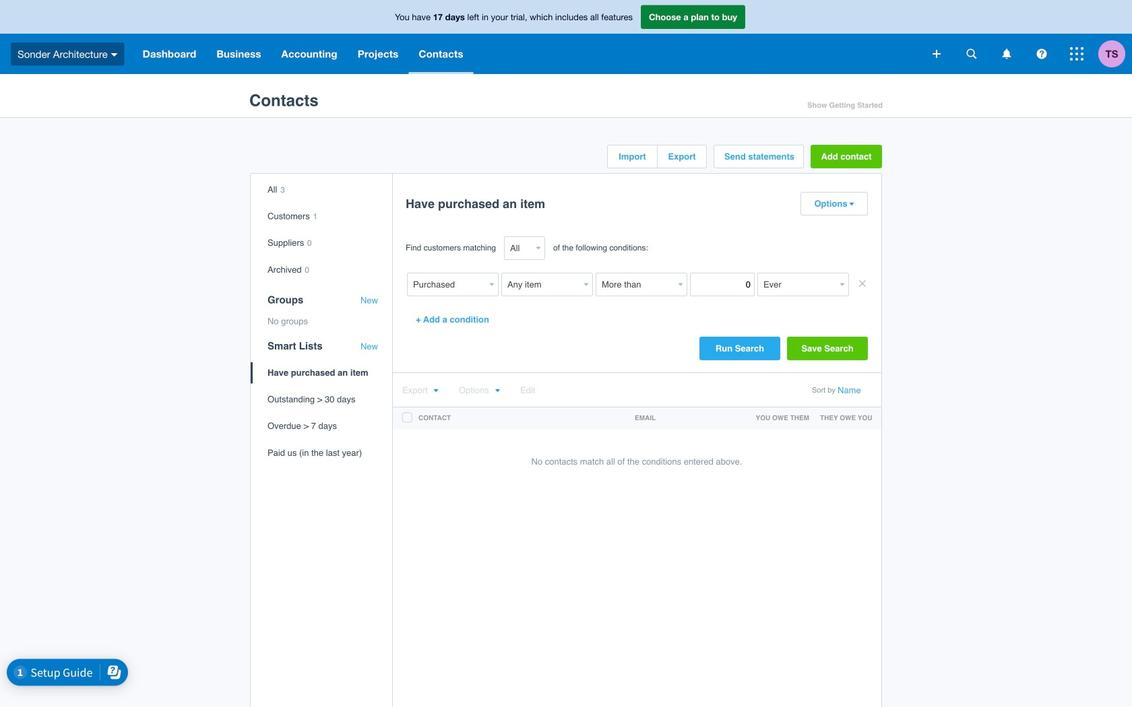 Task type: describe. For each thing, give the bounding box(es) containing it.
All text field
[[504, 237, 533, 260]]



Task type: vqa. For each thing, say whether or not it's contained in the screenshot.
the bottommost new
no



Task type: locate. For each thing, give the bounding box(es) containing it.
None text field
[[407, 273, 487, 297], [596, 273, 676, 297], [758, 273, 837, 297], [407, 273, 487, 297], [596, 273, 676, 297], [758, 273, 837, 297]]

0 horizontal spatial el image
[[433, 389, 439, 394]]

svg image
[[1071, 47, 1084, 61], [1003, 49, 1012, 59], [1037, 49, 1047, 59], [933, 50, 941, 58]]

None text field
[[502, 273, 581, 297], [690, 273, 755, 297], [502, 273, 581, 297], [690, 273, 755, 297]]

svg image
[[967, 49, 977, 59], [111, 53, 118, 56]]

1 el image from the left
[[433, 389, 439, 394]]

el image
[[849, 202, 855, 207]]

2 el image from the left
[[495, 389, 500, 394]]

1 horizontal spatial el image
[[495, 389, 500, 394]]

banner
[[0, 0, 1133, 74]]

1 horizontal spatial svg image
[[967, 49, 977, 59]]

0 horizontal spatial svg image
[[111, 53, 118, 56]]

el image
[[433, 389, 439, 394], [495, 389, 500, 394]]



